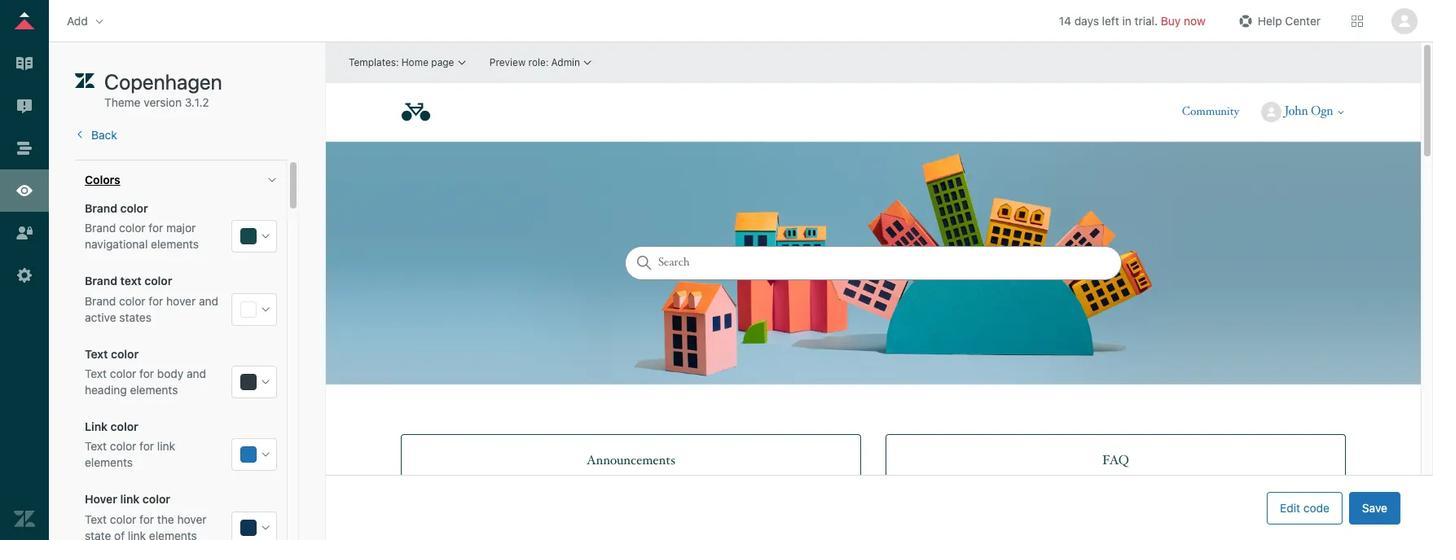 Task type: locate. For each thing, give the bounding box(es) containing it.
version
[[144, 95, 182, 109]]

for left the at the left
[[139, 512, 154, 526]]

edit code button
[[1267, 492, 1343, 524]]

color down link color
[[110, 439, 136, 453]]

color inside 'text color for link elements'
[[110, 439, 136, 453]]

for for body
[[139, 367, 154, 380]]

center
[[1285, 13, 1321, 27]]

4 brand from the top
[[85, 294, 116, 308]]

color down text color
[[110, 367, 136, 380]]

color inside text color for body and heading elements
[[110, 367, 136, 380]]

hover down brand text color
[[166, 294, 196, 308]]

states
[[119, 310, 151, 324]]

hover
[[166, 294, 196, 308], [177, 512, 207, 526]]

color for brand color for hover and active states
[[119, 294, 145, 308]]

major
[[166, 221, 196, 235]]

elements down major
[[151, 237, 199, 251]]

1 text from the top
[[85, 347, 108, 361]]

copenhagen
[[104, 69, 222, 94]]

link inside 'text color for link elements'
[[157, 439, 175, 453]]

1 brand from the top
[[85, 202, 117, 215]]

zendesk products image
[[1352, 15, 1363, 26]]

elements down link color
[[85, 456, 133, 470]]

now
[[1184, 13, 1206, 27]]

colors
[[85, 173, 120, 187]]

brand for brand color for major navigational elements
[[85, 221, 116, 235]]

customize design image
[[14, 180, 35, 201]]

brand inside brand color for major navigational elements
[[85, 221, 116, 235]]

hover inside brand color for hover and active states
[[166, 294, 196, 308]]

and inside text color for body and heading elements
[[187, 367, 206, 380]]

3 brand from the top
[[85, 274, 117, 288]]

color
[[120, 202, 148, 215], [119, 221, 145, 235], [145, 274, 172, 288], [119, 294, 145, 308], [111, 347, 139, 361], [110, 367, 136, 380], [111, 420, 138, 434], [110, 439, 136, 453], [143, 493, 170, 506], [110, 512, 136, 526]]

color for text color
[[111, 347, 139, 361]]

color inside brand color for major navigational elements
[[119, 221, 145, 235]]

color for brand color for major navigational elements
[[119, 221, 145, 235]]

and for text color for body and heading elements
[[187, 367, 206, 380]]

color up navigational
[[119, 221, 145, 235]]

text inside 'text color for link elements'
[[85, 439, 107, 453]]

2 vertical spatial link
[[128, 528, 146, 540]]

moderate content image
[[14, 95, 35, 117]]

brand color for major navigational elements
[[85, 221, 199, 251]]

3 text from the top
[[85, 439, 107, 453]]

brand down colors
[[85, 202, 117, 215]]

text for text color for link elements
[[85, 439, 107, 453]]

text for text color for the hover state of link elements
[[85, 512, 107, 526]]

brand up active
[[85, 294, 116, 308]]

navigational
[[85, 237, 148, 251]]

color right text
[[145, 274, 172, 288]]

brand color for hover and active states
[[85, 294, 218, 324]]

text color for link elements
[[85, 439, 175, 470]]

color right link
[[111, 420, 138, 434]]

2 brand from the top
[[85, 221, 116, 235]]

state
[[85, 528, 111, 540]]

add
[[67, 13, 88, 27]]

color inside brand color for hover and active states
[[119, 294, 145, 308]]

days
[[1074, 13, 1099, 27]]

brand for brand color for hover and active states
[[85, 294, 116, 308]]

elements down the at the left
[[149, 528, 197, 540]]

for up hover link color
[[139, 439, 154, 453]]

and
[[199, 294, 218, 308], [187, 367, 206, 380]]

elements inside the text color for the hover state of link elements
[[149, 528, 197, 540]]

help
[[1258, 13, 1282, 27]]

back link
[[75, 128, 117, 142]]

trial.
[[1135, 13, 1158, 27]]

brand up navigational
[[85, 221, 116, 235]]

4 text from the top
[[85, 512, 107, 526]]

arrange content image
[[14, 138, 35, 159]]

brand left text
[[85, 274, 117, 288]]

for up states
[[149, 294, 163, 308]]

elements down body
[[130, 383, 178, 397]]

color up the at the left
[[143, 493, 170, 506]]

for left major
[[149, 221, 163, 235]]

copenhagen theme version 3.1.2
[[104, 69, 222, 109]]

brand text color
[[85, 274, 172, 288]]

text color for body and heading elements
[[85, 367, 206, 397]]

2 text from the top
[[85, 367, 107, 380]]

text inside the text color for the hover state of link elements
[[85, 512, 107, 526]]

link
[[157, 439, 175, 453], [120, 493, 140, 506], [128, 528, 146, 540]]

3.1.2
[[185, 95, 209, 109]]

save button
[[1349, 492, 1401, 524]]

for inside brand color for major navigational elements
[[149, 221, 163, 235]]

and inside brand color for hover and active states
[[199, 294, 218, 308]]

link right of
[[128, 528, 146, 540]]

color up states
[[119, 294, 145, 308]]

body
[[157, 367, 184, 380]]

text
[[120, 274, 142, 288]]

for inside text color for body and heading elements
[[139, 367, 154, 380]]

1 vertical spatial hover
[[177, 512, 207, 526]]

color for text color for the hover state of link elements
[[110, 512, 136, 526]]

and for brand color for hover and active states
[[199, 294, 218, 308]]

brand
[[85, 202, 117, 215], [85, 221, 116, 235], [85, 274, 117, 288], [85, 294, 116, 308]]

color up of
[[110, 512, 136, 526]]

text inside text color for body and heading elements
[[85, 367, 107, 380]]

for inside brand color for hover and active states
[[149, 294, 163, 308]]

link right hover
[[120, 493, 140, 506]]

for left body
[[139, 367, 154, 380]]

elements
[[151, 237, 199, 251], [130, 383, 178, 397], [85, 456, 133, 470], [149, 528, 197, 540]]

link color
[[85, 420, 138, 434]]

in
[[1122, 13, 1132, 27]]

text
[[85, 347, 108, 361], [85, 367, 107, 380], [85, 439, 107, 453], [85, 512, 107, 526]]

0 vertical spatial and
[[199, 294, 218, 308]]

brand inside brand color for hover and active states
[[85, 294, 116, 308]]

buy
[[1161, 13, 1181, 27]]

for inside the text color for the hover state of link elements
[[139, 512, 154, 526]]

0 vertical spatial hover
[[166, 294, 196, 308]]

text for text color
[[85, 347, 108, 361]]

hover
[[85, 493, 117, 506]]

for
[[149, 221, 163, 235], [149, 294, 163, 308], [139, 367, 154, 380], [139, 439, 154, 453], [139, 512, 154, 526]]

text color for the hover state of link elements
[[85, 512, 207, 540]]

hover right the at the left
[[177, 512, 207, 526]]

color up text color for body and heading elements
[[111, 347, 139, 361]]

color inside the text color for the hover state of link elements
[[110, 512, 136, 526]]

None button
[[1389, 8, 1420, 34]]

0 vertical spatial link
[[157, 439, 175, 453]]

link up hover link color
[[157, 439, 175, 453]]

1 vertical spatial and
[[187, 367, 206, 380]]

edit code
[[1280, 501, 1330, 515]]

for inside 'text color for link elements'
[[139, 439, 154, 453]]

color up brand color for major navigational elements
[[120, 202, 148, 215]]



Task type: vqa. For each thing, say whether or not it's contained in the screenshot.
Brand color for hover and active states's color
yes



Task type: describe. For each thing, give the bounding box(es) containing it.
brand for brand color
[[85, 202, 117, 215]]

heading
[[85, 383, 127, 397]]

user permissions image
[[14, 222, 35, 244]]

link inside the text color for the hover state of link elements
[[128, 528, 146, 540]]

brand color
[[85, 202, 148, 215]]

14
[[1059, 13, 1071, 27]]

text for text color for body and heading elements
[[85, 367, 107, 380]]

active
[[85, 310, 116, 324]]

colors button
[[75, 161, 287, 200]]

hover link color
[[85, 493, 170, 506]]

for for link
[[139, 439, 154, 453]]

for for major
[[149, 221, 163, 235]]

hover inside the text color for the hover state of link elements
[[177, 512, 207, 526]]

for for hover
[[149, 294, 163, 308]]

link
[[85, 420, 108, 434]]

14 days left in trial. buy now
[[1059, 13, 1206, 27]]

elements inside brand color for major navigational elements
[[151, 237, 199, 251]]

color for text color for body and heading elements
[[110, 367, 136, 380]]

help center button
[[1230, 9, 1326, 33]]

color for text color for link elements
[[110, 439, 136, 453]]

Add button
[[62, 9, 111, 33]]

the
[[157, 512, 174, 526]]

zendesk image
[[14, 508, 35, 530]]

help center
[[1258, 13, 1321, 27]]

theme
[[104, 95, 141, 109]]

of
[[114, 528, 125, 540]]

color for brand color
[[120, 202, 148, 215]]

elements inside text color for body and heading elements
[[130, 383, 178, 397]]

settings image
[[14, 265, 35, 286]]

1 vertical spatial link
[[120, 493, 140, 506]]

manage articles image
[[14, 53, 35, 74]]

brand for brand text color
[[85, 274, 117, 288]]

left
[[1102, 13, 1119, 27]]

color for link color
[[111, 420, 138, 434]]

back
[[91, 128, 117, 142]]

for for the
[[139, 512, 154, 526]]

elements inside 'text color for link elements'
[[85, 456, 133, 470]]

text color
[[85, 347, 139, 361]]

save
[[1362, 501, 1388, 515]]

edit
[[1280, 501, 1300, 515]]

theme type image
[[75, 68, 95, 95]]

code
[[1304, 501, 1330, 515]]



